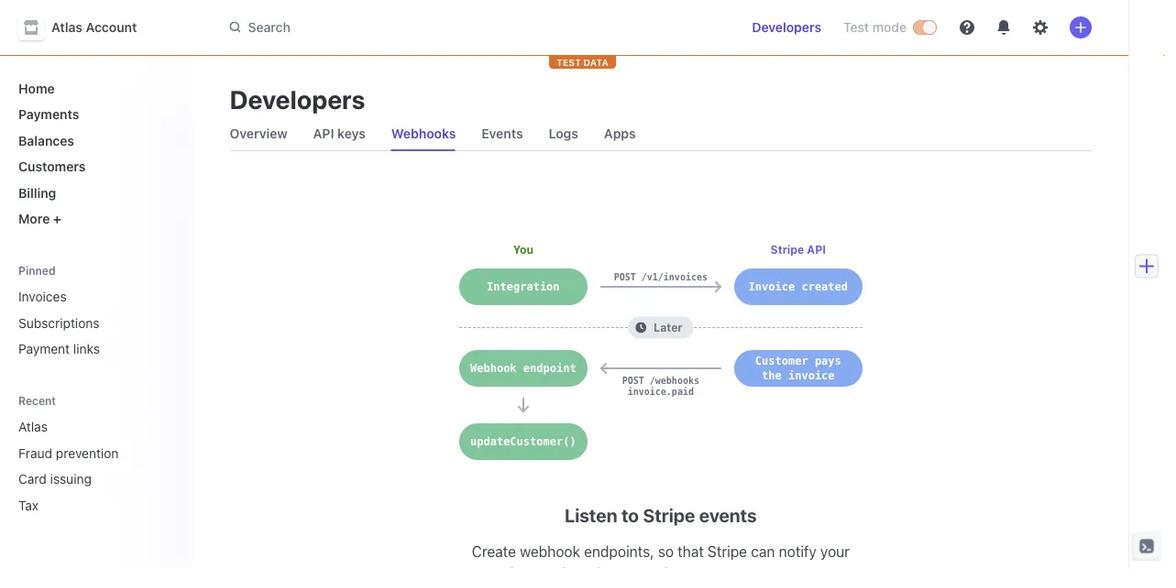 Task type: vqa. For each thing, say whether or not it's contained in the screenshot.
SO
yes



Task type: locate. For each thing, give the bounding box(es) containing it.
logs link
[[542, 121, 586, 147]]

api
[[313, 126, 334, 141], [808, 243, 827, 256]]

0 vertical spatial stripe
[[771, 243, 805, 256]]

tab list
[[223, 117, 1092, 151]]

balances
[[18, 133, 74, 148]]

atlas
[[51, 20, 83, 35], [18, 420, 48, 435]]

0 horizontal spatial stripe
[[643, 505, 696, 526]]

1 horizontal spatial atlas
[[51, 20, 83, 35]]

stripe
[[771, 243, 805, 256], [643, 505, 696, 526], [708, 543, 748, 561]]

1 horizontal spatial api
[[808, 243, 827, 256]]

settings image
[[1034, 20, 1048, 35]]

endpoints,
[[584, 543, 655, 561]]

post
[[614, 272, 636, 283], [623, 375, 645, 386]]

apps link
[[597, 121, 644, 147]]

api up created
[[808, 243, 827, 256]]

subscriptions link
[[11, 308, 179, 338]]

post for post /v1/invoices
[[614, 272, 636, 283]]

atlas for atlas account
[[51, 20, 83, 35]]

events down can
[[723, 566, 767, 570]]

0 horizontal spatial atlas
[[18, 420, 48, 435]]

1 vertical spatial developers
[[230, 84, 366, 114]]

developers up overview
[[230, 84, 366, 114]]

api keys link
[[306, 121, 373, 147]]

0 horizontal spatial developers
[[230, 84, 366, 114]]

2 vertical spatial stripe
[[708, 543, 748, 561]]

recent navigation links element
[[0, 386, 193, 521]]

notify
[[779, 543, 817, 561]]

webhook
[[520, 543, 581, 561]]

events up can
[[700, 505, 757, 526]]

apps
[[604, 126, 636, 141]]

card issuing
[[18, 472, 92, 487]]

webhooks link
[[384, 121, 463, 147]]

api left keys
[[313, 126, 334, 141]]

atlas up fraud at the bottom
[[18, 420, 48, 435]]

pinned element
[[11, 282, 179, 364]]

post left /v1/invoices
[[614, 272, 636, 283]]

overview link
[[223, 121, 295, 147]]

overview
[[230, 126, 288, 141]]

0 vertical spatial post
[[614, 272, 636, 283]]

0 horizontal spatial api
[[313, 126, 334, 141]]

issuing
[[50, 472, 92, 487]]

0 vertical spatial api
[[313, 126, 334, 141]]

payments
[[18, 107, 79, 122]]

fraud
[[18, 446, 52, 461]]

account
[[86, 20, 137, 35]]

create webhook endpoints, so that stripe can notify your integration when asynchronous events occur.
[[472, 543, 850, 570]]

stripe inside create webhook endpoints, so that stripe can notify your integration when asynchronous events occur.
[[708, 543, 748, 561]]

Search text field
[[219, 11, 723, 44]]

1 vertical spatial stripe
[[643, 505, 696, 526]]

/webhooks
[[650, 375, 700, 386]]

pinned navigation links element
[[11, 256, 182, 364]]

0 vertical spatial atlas
[[51, 20, 83, 35]]

+
[[53, 211, 61, 227]]

test
[[557, 57, 581, 67]]

1 vertical spatial post
[[623, 375, 645, 386]]

webhook
[[471, 362, 517, 375]]

events
[[482, 126, 523, 141]]

developers left test
[[752, 20, 822, 35]]

to
[[622, 505, 639, 526]]

atlas inside recent "element"
[[18, 420, 48, 435]]

stripe up the so
[[643, 505, 696, 526]]

recent element
[[0, 412, 193, 521]]

pays
[[815, 355, 842, 368]]

fraud prevention link
[[11, 438, 153, 468]]

when
[[586, 566, 622, 570]]

payment links link
[[11, 334, 179, 364]]

events link
[[474, 121, 531, 147]]

the
[[762, 370, 782, 383]]

invoice
[[749, 281, 795, 294]]

Search search field
[[219, 11, 723, 44]]

developers
[[752, 20, 822, 35], [230, 84, 366, 114]]

stripe api
[[771, 243, 827, 256]]

created
[[802, 281, 849, 294]]

stripe up the invoice created
[[771, 243, 805, 256]]

links
[[73, 342, 100, 357]]

mode
[[873, 20, 907, 35]]

fraud prevention
[[18, 446, 119, 461]]

stripe left can
[[708, 543, 748, 561]]

atlas inside button
[[51, 20, 83, 35]]

tax link
[[11, 491, 153, 521]]

0 vertical spatial developers
[[752, 20, 822, 35]]

invoice.paid
[[628, 386, 694, 397]]

1 horizontal spatial stripe
[[708, 543, 748, 561]]

help image
[[960, 20, 975, 35]]

listen to stripe events
[[565, 505, 757, 526]]

atlas left account
[[51, 20, 83, 35]]

events inside create webhook endpoints, so that stripe can notify your integration when asynchronous events occur.
[[723, 566, 767, 570]]

tab list containing overview
[[223, 117, 1092, 151]]

invoices
[[18, 289, 67, 305]]

post /webhooks invoice.paid
[[623, 375, 700, 397]]

endpoint
[[524, 362, 577, 375]]

post left /webhooks
[[623, 375, 645, 386]]

post inside post /webhooks invoice.paid
[[623, 375, 645, 386]]

home link
[[11, 73, 179, 103]]

your
[[821, 543, 850, 561]]

1 vertical spatial atlas
[[18, 420, 48, 435]]

1 vertical spatial events
[[723, 566, 767, 570]]

1 horizontal spatial developers
[[752, 20, 822, 35]]

customers link
[[11, 152, 179, 182]]

events
[[700, 505, 757, 526], [723, 566, 767, 570]]



Task type: describe. For each thing, give the bounding box(es) containing it.
later
[[654, 322, 683, 334]]

pinned
[[18, 264, 56, 277]]

payment links
[[18, 342, 100, 357]]

integration
[[487, 281, 560, 294]]

atlas account button
[[18, 15, 155, 40]]

api keys
[[313, 126, 366, 141]]

listen
[[565, 505, 618, 526]]

search
[[248, 19, 291, 35]]

0 vertical spatial events
[[700, 505, 757, 526]]

api inside api keys link
[[313, 126, 334, 141]]

billing link
[[11, 178, 179, 208]]

keys
[[338, 126, 366, 141]]

occur.
[[771, 566, 812, 570]]

test data
[[557, 57, 609, 67]]

developers link
[[745, 13, 829, 42]]

customer
[[756, 355, 809, 368]]

1 vertical spatial api
[[808, 243, 827, 256]]

invoice
[[789, 370, 835, 383]]

payments link
[[11, 100, 179, 129]]

billing
[[18, 185, 56, 200]]

webhooks
[[392, 126, 456, 141]]

balances link
[[11, 126, 179, 155]]

create
[[472, 543, 516, 561]]

can
[[752, 543, 776, 561]]

updatecustomer()
[[471, 436, 577, 449]]

atlas link
[[11, 412, 153, 442]]

payment
[[18, 342, 70, 357]]

core navigation links element
[[11, 73, 179, 234]]

logs
[[549, 126, 579, 141]]

you
[[513, 243, 534, 256]]

test mode
[[844, 20, 907, 35]]

invoices link
[[11, 282, 179, 312]]

tax
[[18, 498, 39, 513]]

webhook endpoint
[[471, 362, 577, 375]]

atlas account
[[51, 20, 137, 35]]

asynchronous
[[626, 566, 719, 570]]

/v1/invoices
[[642, 272, 708, 283]]

recent
[[18, 395, 56, 408]]

invoice created
[[749, 281, 849, 294]]

prevention
[[56, 446, 119, 461]]

more +
[[18, 211, 61, 227]]

post for post /webhooks invoice.paid
[[623, 375, 645, 386]]

data
[[584, 57, 609, 67]]

customer pays the invoice
[[756, 355, 842, 383]]

card
[[18, 472, 47, 487]]

home
[[18, 81, 55, 96]]

2 horizontal spatial stripe
[[771, 243, 805, 256]]

notifications image
[[997, 20, 1012, 35]]

atlas for atlas
[[18, 420, 48, 435]]

that
[[678, 543, 704, 561]]

subscriptions
[[18, 316, 100, 331]]

integration
[[511, 566, 582, 570]]

card issuing link
[[11, 465, 153, 494]]

customers
[[18, 159, 86, 174]]

so
[[658, 543, 674, 561]]

more
[[18, 211, 50, 227]]

test
[[844, 20, 870, 35]]

post /v1/invoices
[[614, 272, 708, 283]]



